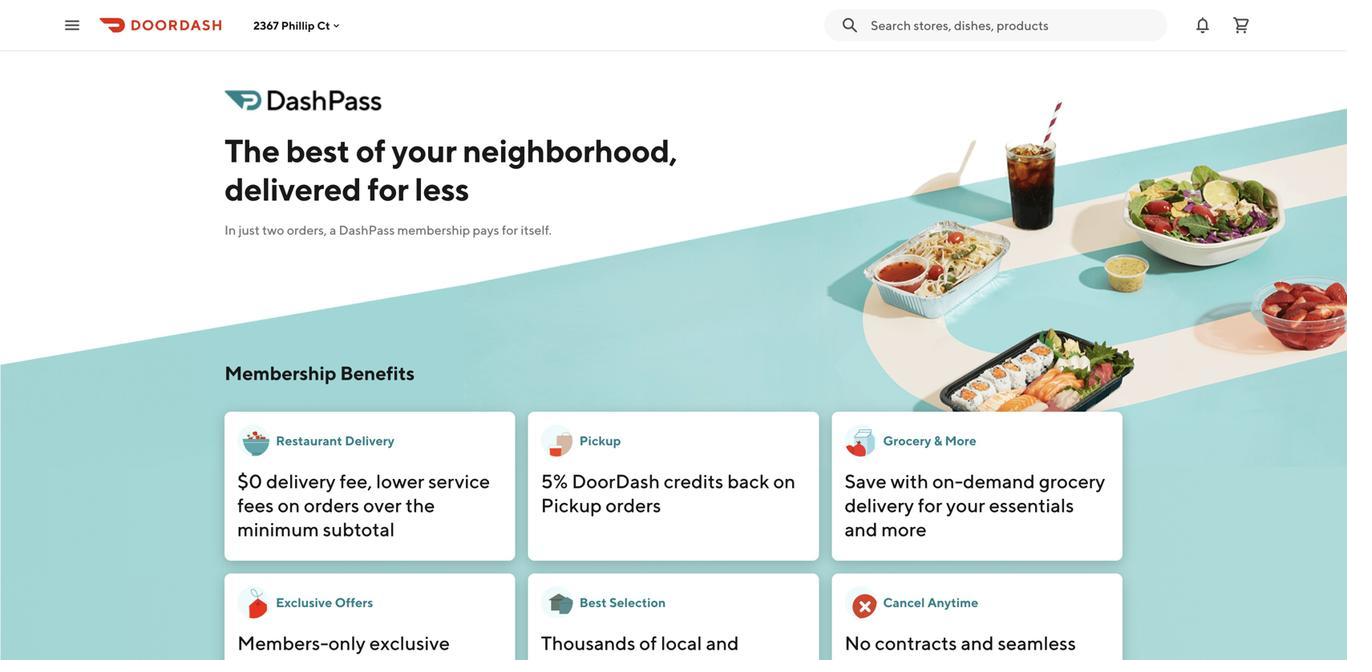 Task type: locate. For each thing, give the bounding box(es) containing it.
phillip
[[281, 19, 315, 32]]

delivery down restaurant
[[266, 470, 336, 493]]

0 vertical spatial pickup
[[580, 434, 621, 449]]

national
[[541, 656, 612, 661]]

fees
[[237, 494, 274, 517]]

0 vertical spatial of
[[356, 132, 386, 170]]

items
[[328, 656, 376, 661]]

on
[[773, 470, 796, 493], [278, 494, 300, 517]]

fee,
[[340, 470, 372, 493]]

orders down doordash
[[606, 494, 661, 517]]

your inside save with on-demand grocery delivery for your essentials and more
[[946, 494, 985, 517]]

2367 phillip ct button
[[253, 19, 343, 32]]

1 horizontal spatial your
[[946, 494, 985, 517]]

exclusive
[[370, 632, 450, 655]]

only
[[329, 632, 366, 655]]

and up the in
[[706, 632, 739, 655]]

on right back
[[773, 470, 796, 493]]

orders
[[304, 494, 359, 517], [606, 494, 661, 517]]

with
[[891, 470, 929, 493]]

more
[[945, 434, 977, 449]]

1 horizontal spatial delivery
[[845, 494, 914, 517]]

1 horizontal spatial of
[[639, 632, 657, 655]]

essentials
[[989, 494, 1074, 517]]

your inside the best of your neighborhood, delivered for less
[[392, 132, 457, 170]]

for down on-
[[918, 494, 943, 517]]

$0 delivery fee, lower service fees on orders over the minimum subtotal
[[237, 470, 490, 541]]

0 items, open order cart image
[[1232, 16, 1251, 35]]

cancellation
[[845, 656, 951, 661]]

for inside save with on-demand grocery delivery for your essentials and more
[[918, 494, 943, 517]]

your up the "less"
[[392, 132, 457, 170]]

delivered
[[225, 170, 361, 208]]

thousands of local and national favorites in you
[[541, 632, 754, 661]]

benefits
[[340, 362, 415, 385]]

service
[[428, 470, 490, 493]]

offers
[[335, 596, 373, 611]]

0 vertical spatial delivery
[[266, 470, 336, 493]]

for for the
[[367, 170, 409, 208]]

two
[[262, 223, 284, 238]]

over
[[363, 494, 402, 517]]

and up process
[[961, 632, 994, 655]]

for right pays
[[502, 223, 518, 238]]

0 vertical spatial on
[[773, 470, 796, 493]]

your
[[392, 132, 457, 170], [946, 494, 985, 517]]

for
[[367, 170, 409, 208], [502, 223, 518, 238], [918, 494, 943, 517]]

1 vertical spatial your
[[946, 494, 985, 517]]

&
[[934, 434, 943, 449]]

1 vertical spatial of
[[639, 632, 657, 655]]

and down members-
[[291, 656, 324, 661]]

pays
[[473, 223, 499, 238]]

0 horizontal spatial of
[[356, 132, 386, 170]]

offers
[[237, 656, 288, 661]]

on inside $0 delivery fee, lower service fees on orders over the minimum subtotal
[[278, 494, 300, 517]]

0 vertical spatial your
[[392, 132, 457, 170]]

0 horizontal spatial your
[[392, 132, 457, 170]]

dashpass
[[339, 223, 395, 238]]

2367 phillip ct
[[253, 19, 330, 32]]

1 horizontal spatial orders
[[606, 494, 661, 517]]

your down on-
[[946, 494, 985, 517]]

best selection
[[580, 596, 666, 611]]

best
[[580, 596, 607, 611]]

0 horizontal spatial orders
[[304, 494, 359, 517]]

and left more
[[845, 519, 878, 541]]

1 vertical spatial pickup
[[541, 494, 602, 517]]

1 horizontal spatial on
[[773, 470, 796, 493]]

orders inside 5% doordash credits back on pickup orders
[[606, 494, 661, 517]]

restaurant delivery
[[276, 434, 395, 449]]

and
[[845, 519, 878, 541], [706, 632, 739, 655], [961, 632, 994, 655], [291, 656, 324, 661]]

in
[[695, 656, 711, 661]]

1 vertical spatial on
[[278, 494, 300, 517]]

5%
[[541, 470, 568, 493]]

delivery
[[266, 470, 336, 493], [845, 494, 914, 517]]

and inside save with on-demand grocery delivery for your essentials and more
[[845, 519, 878, 541]]

grocery & more
[[883, 434, 977, 449]]

5% doordash credits back on pickup orders
[[541, 470, 796, 517]]

for inside the best of your neighborhood, delivered for less
[[367, 170, 409, 208]]

members-
[[237, 632, 329, 655]]

of
[[356, 132, 386, 170], [639, 632, 657, 655]]

1 horizontal spatial for
[[502, 223, 518, 238]]

orders down the fee,
[[304, 494, 359, 517]]

delivery down the save
[[845, 494, 914, 517]]

0 horizontal spatial for
[[367, 170, 409, 208]]

minimum
[[237, 519, 319, 541]]

the
[[225, 132, 280, 170]]

0 horizontal spatial on
[[278, 494, 300, 517]]

orders,
[[287, 223, 327, 238]]

0 vertical spatial for
[[367, 170, 409, 208]]

of right best
[[356, 132, 386, 170]]

restaurant
[[276, 434, 342, 449]]

2 vertical spatial for
[[918, 494, 943, 517]]

pickup
[[580, 434, 621, 449], [541, 494, 602, 517]]

2 orders from the left
[[606, 494, 661, 517]]

2 horizontal spatial for
[[918, 494, 943, 517]]

1 vertical spatial delivery
[[845, 494, 914, 517]]

of up favorites
[[639, 632, 657, 655]]

itself.
[[521, 223, 552, 238]]

members-only exclusive offers and items
[[237, 632, 450, 661]]

on-
[[933, 470, 963, 493]]

pickup down the "5%"
[[541, 494, 602, 517]]

Store search: begin typing to search for stores available on DoorDash text field
[[871, 16, 1158, 34]]

neighborhood,
[[463, 132, 678, 170]]

2367
[[253, 19, 279, 32]]

0 horizontal spatial delivery
[[266, 470, 336, 493]]

on up minimum
[[278, 494, 300, 517]]

demand
[[963, 470, 1035, 493]]

1 orders from the left
[[304, 494, 359, 517]]

grocery
[[883, 434, 931, 449]]

best
[[286, 132, 350, 170]]

pickup up doordash
[[580, 434, 621, 449]]

in just two orders, a dashpass membership pays for itself.
[[225, 223, 552, 238]]

for up in just two orders, a dashpass membership pays for itself.
[[367, 170, 409, 208]]

ct
[[317, 19, 330, 32]]



Task type: describe. For each thing, give the bounding box(es) containing it.
a
[[330, 223, 336, 238]]

of inside the best of your neighborhood, delivered for less
[[356, 132, 386, 170]]

delivery inside $0 delivery fee, lower service fees on orders over the minimum subtotal
[[266, 470, 336, 493]]

seamless
[[998, 632, 1076, 655]]

exclusive
[[276, 596, 332, 611]]

membership
[[397, 223, 470, 238]]

of inside thousands of local and national favorites in you
[[639, 632, 657, 655]]

save
[[845, 470, 887, 493]]

cancel
[[883, 596, 925, 611]]

membership
[[225, 362, 336, 385]]

and inside thousands of local and national favorites in you
[[706, 632, 739, 655]]

thousands
[[541, 632, 636, 655]]

doordash
[[572, 470, 660, 493]]

favorites
[[616, 656, 691, 661]]

contracts
[[875, 632, 957, 655]]

delivery inside save with on-demand grocery delivery for your essentials and more
[[845, 494, 914, 517]]

exclusive offers
[[276, 596, 373, 611]]

cancel anytime
[[883, 596, 979, 611]]

pickup inside 5% doordash credits back on pickup orders
[[541, 494, 602, 517]]

local
[[661, 632, 702, 655]]

process
[[955, 656, 1022, 661]]

and inside no contracts and seamless cancellation process
[[961, 632, 994, 655]]

anytime
[[928, 596, 979, 611]]

grocery
[[1039, 470, 1106, 493]]

selection
[[609, 596, 666, 611]]

lower
[[376, 470, 425, 493]]

delivery
[[345, 434, 395, 449]]

the
[[406, 494, 435, 517]]

just
[[239, 223, 260, 238]]

open menu image
[[63, 16, 82, 35]]

no
[[845, 632, 871, 655]]

less
[[415, 170, 469, 208]]

credits
[[664, 470, 724, 493]]

back
[[728, 470, 770, 493]]

on inside 5% doordash credits back on pickup orders
[[773, 470, 796, 493]]

orders inside $0 delivery fee, lower service fees on orders over the minimum subtotal
[[304, 494, 359, 517]]

$0
[[237, 470, 262, 493]]

subtotal
[[323, 519, 395, 541]]

1 vertical spatial for
[[502, 223, 518, 238]]

no contracts and seamless cancellation process
[[845, 632, 1076, 661]]

in
[[225, 223, 236, 238]]

the best of your neighborhood, delivered for less
[[225, 132, 678, 208]]

membership benefits
[[225, 362, 415, 385]]

more
[[882, 519, 927, 541]]

notification bell image
[[1193, 16, 1213, 35]]

save with on-demand grocery delivery for your essentials and more
[[845, 470, 1106, 541]]

for for save
[[918, 494, 943, 517]]

and inside members-only exclusive offers and items
[[291, 656, 324, 661]]



Task type: vqa. For each thing, say whether or not it's contained in the screenshot.


